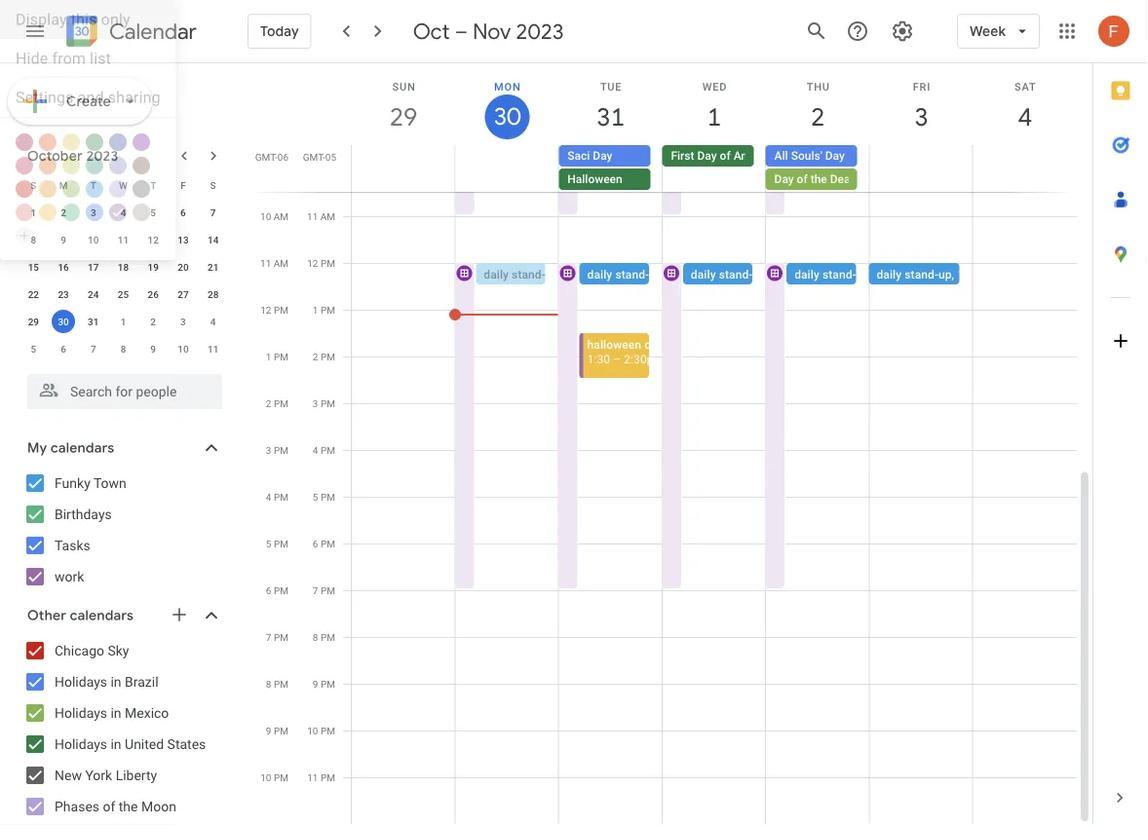Task type: locate. For each thing, give the bounding box(es) containing it.
halloween button
[[559, 169, 651, 190]]

4 inside sat 4
[[1018, 101, 1031, 133]]

0 horizontal spatial the
[[119, 799, 138, 815]]

31 down tue on the right top of the page
[[596, 101, 624, 133]]

row
[[343, 145, 1093, 192], [19, 172, 228, 199], [19, 199, 228, 226], [19, 226, 228, 254], [19, 254, 228, 281], [19, 281, 228, 308], [19, 308, 228, 335], [19, 335, 228, 363]]

0 horizontal spatial 30
[[58, 316, 69, 328]]

gmt- for 05
[[303, 151, 325, 163]]

1 horizontal spatial 5 pm
[[313, 491, 335, 503]]

s
[[31, 179, 36, 191], [210, 179, 216, 191]]

30 link
[[485, 95, 530, 139]]

4 pm
[[313, 445, 335, 456], [266, 491, 289, 503]]

1 daily from the left
[[484, 268, 509, 281]]

row down 1 link
[[343, 145, 1093, 192]]

0 vertical spatial 29
[[389, 101, 417, 133]]

oct
[[413, 18, 450, 45]]

united
[[125, 737, 164, 753]]

3 cell from the left
[[559, 145, 663, 192]]

None search field
[[0, 367, 242, 410]]

daily stand-up for 3rd daily stand-up button from right
[[588, 268, 663, 281]]

cell
[[352, 145, 456, 192], [456, 145, 559, 192], [559, 145, 663, 192], [766, 145, 870, 192], [870, 145, 973, 192], [973, 145, 1077, 192]]

s left m
[[31, 179, 36, 191]]

3 daily stand-up button from the left
[[683, 263, 803, 285]]

chicago
[[55, 643, 104, 659]]

holidays down the chicago
[[55, 674, 107, 690]]

town
[[94, 475, 127, 491]]

25 element
[[112, 283, 135, 306]]

10 pm left the 11 pm
[[261, 772, 289, 784]]

daily stand-up for first daily stand-up button from left
[[484, 268, 559, 281]]

calendars up chicago sky
[[70, 608, 134, 625]]

10 element
[[82, 228, 105, 252]]

daily stand-up for first daily stand-up button from right
[[795, 268, 870, 281]]

row down 18 element
[[19, 281, 228, 308]]

sat
[[1015, 80, 1037, 93]]

0 horizontal spatial 9 pm
[[266, 726, 289, 737]]

7
[[210, 207, 216, 218], [91, 343, 96, 355], [313, 585, 318, 597], [266, 632, 272, 644]]

1 horizontal spatial day
[[775, 173, 794, 186]]

october
[[27, 147, 83, 165]]

1 vertical spatial 3 pm
[[266, 445, 289, 456]]

calendars up funky town
[[51, 440, 114, 457]]

add other calendars image
[[170, 606, 189, 625]]

row down 25 element on the top left of the page
[[19, 308, 228, 335]]

1 horizontal spatial –
[[614, 353, 621, 366]]

0 horizontal spatial 5 pm
[[266, 538, 289, 550]]

06
[[278, 151, 289, 163]]

1 vertical spatial 31
[[88, 316, 99, 328]]

10 pm
[[307, 726, 335, 737], [261, 772, 289, 784]]

2 t from the left
[[150, 179, 156, 191]]

1 horizontal spatial 10 pm
[[307, 726, 335, 737]]

21
[[208, 261, 219, 273]]

row down november 1 element
[[19, 335, 228, 363]]

november 7 element
[[82, 337, 105, 361]]

grid containing 29
[[250, 63, 1093, 826]]

30 down mon
[[493, 101, 520, 132]]

0 vertical spatial 31
[[596, 101, 624, 133]]

row up 11 element
[[19, 172, 228, 199]]

0 horizontal spatial 6 pm
[[266, 585, 289, 597]]

1 horizontal spatial 31
[[596, 101, 624, 133]]

0 vertical spatial of
[[797, 173, 808, 186]]

2 vertical spatial in
[[111, 737, 122, 753]]

day
[[593, 149, 613, 163], [826, 149, 845, 163], [775, 173, 794, 186]]

0 vertical spatial 12 pm
[[307, 257, 335, 269]]

1 s from the left
[[31, 179, 36, 191]]

0 vertical spatial 9 pm
[[313, 679, 335, 690]]

1 horizontal spatial 7 pm
[[313, 585, 335, 597]]

new
[[55, 768, 82, 784]]

1 gmt- from the left
[[255, 151, 278, 163]]

holidays in united states
[[55, 737, 206, 753]]

row containing saci day
[[343, 145, 1093, 192]]

am
[[274, 211, 289, 222], [321, 211, 335, 222], [274, 257, 289, 269]]

0 vertical spatial 3 pm
[[313, 398, 335, 410]]

2 daily from the left
[[588, 268, 613, 281]]

10
[[260, 211, 271, 222], [88, 234, 99, 246], [178, 343, 189, 355], [307, 726, 318, 737], [261, 772, 272, 784]]

19
[[148, 261, 159, 273]]

gmt-
[[255, 151, 278, 163], [303, 151, 325, 163]]

settings menu image
[[891, 20, 915, 43]]

1 cell from the left
[[352, 145, 456, 192]]

1 horizontal spatial 12 pm
[[307, 257, 335, 269]]

holidays up new
[[55, 737, 107, 753]]

4 daily stand-up button from the left
[[787, 263, 906, 285]]

stand-
[[512, 268, 546, 281], [616, 268, 650, 281], [719, 268, 753, 281], [823, 268, 857, 281], [905, 268, 939, 281]]

1 horizontal spatial 9 pm
[[313, 679, 335, 690]]

1 horizontal spatial t
[[150, 179, 156, 191]]

8 pm
[[313, 632, 335, 644], [266, 679, 289, 690]]

grid
[[250, 63, 1093, 826]]

wed 1
[[703, 80, 728, 133]]

10 left the 11 pm
[[261, 772, 272, 784]]

of down the souls' at the top of the page
[[797, 173, 808, 186]]

29 inside october 2023 grid
[[28, 316, 39, 328]]

2 in from the top
[[111, 706, 122, 722]]

0 horizontal spatial 7 pm
[[266, 632, 289, 644]]

day up halloween button
[[593, 149, 613, 163]]

the down all souls' day button on the right of the page
[[811, 173, 828, 186]]

9 pm up the 11 pm
[[313, 679, 335, 690]]

0 vertical spatial 7 pm
[[313, 585, 335, 597]]

11 am down 10 am
[[260, 257, 289, 269]]

november 1 element
[[112, 310, 135, 334]]

0 horizontal spatial 11 am
[[260, 257, 289, 269]]

0 horizontal spatial 1 pm
[[266, 351, 289, 363]]

the inside "all souls' day day of the dead"
[[811, 173, 828, 186]]

1 vertical spatial 29
[[28, 316, 39, 328]]

2 inside thu 2
[[810, 101, 824, 133]]

2 daily stand-up from the left
[[588, 268, 663, 281]]

0 vertical spatial the
[[811, 173, 828, 186]]

5
[[151, 207, 156, 218], [31, 343, 36, 355], [313, 491, 318, 503], [266, 538, 272, 550]]

2 vertical spatial holidays
[[55, 737, 107, 753]]

11 am
[[307, 211, 335, 222], [260, 257, 289, 269]]

1 vertical spatial 10 pm
[[261, 772, 289, 784]]

chicago sky
[[55, 643, 129, 659]]

phases
[[55, 799, 99, 815]]

0 vertical spatial 30
[[493, 101, 520, 132]]

1 horizontal spatial the
[[811, 173, 828, 186]]

29 down 22
[[28, 316, 39, 328]]

4 up from the left
[[857, 268, 870, 281]]

1 holidays from the top
[[55, 674, 107, 690]]

1 horizontal spatial s
[[210, 179, 216, 191]]

0 horizontal spatial of
[[103, 799, 115, 815]]

day up dead
[[826, 149, 845, 163]]

29 down sun
[[389, 101, 417, 133]]

t
[[90, 179, 96, 191], [150, 179, 156, 191]]

1 in from the top
[[111, 674, 122, 690]]

2 holidays from the top
[[55, 706, 107, 722]]

november 8 element
[[112, 337, 135, 361]]

1 vertical spatial calendars
[[70, 608, 134, 625]]

of down new york liberty
[[103, 799, 115, 815]]

daily
[[484, 268, 509, 281], [588, 268, 613, 281], [691, 268, 716, 281], [795, 268, 820, 281], [877, 268, 902, 281]]

1 vertical spatial 1 pm
[[266, 351, 289, 363]]

30, today element
[[52, 310, 75, 334]]

31
[[596, 101, 624, 133], [88, 316, 99, 328]]

daily stand-up
[[484, 268, 559, 281], [588, 268, 663, 281], [691, 268, 766, 281], [795, 268, 870, 281]]

0 vertical spatial calendars
[[51, 440, 114, 457]]

4 stand- from the left
[[823, 268, 857, 281]]

29 element
[[22, 310, 45, 334]]

0 horizontal spatial gmt-
[[255, 151, 278, 163]]

2 pm
[[313, 351, 335, 363], [266, 398, 289, 410]]

2 horizontal spatial 12
[[307, 257, 318, 269]]

4 daily stand-up from the left
[[795, 268, 870, 281]]

2023
[[516, 18, 564, 45], [86, 147, 118, 165]]

1 vertical spatial 2023
[[86, 147, 118, 165]]

0 vertical spatial 12
[[148, 234, 159, 246]]

row up 25 element on the top left of the page
[[19, 254, 228, 281]]

2 vertical spatial 12
[[261, 304, 272, 316]]

1 vertical spatial 7 pm
[[266, 632, 289, 644]]

5 cell from the left
[[870, 145, 973, 192]]

row containing s
[[19, 172, 228, 199]]

calendars
[[51, 440, 114, 457], [70, 608, 134, 625]]

3 stand- from the left
[[719, 268, 753, 281]]

2 daily stand-up button from the left
[[580, 263, 699, 285]]

0 vertical spatial 2023
[[516, 18, 564, 45]]

3 daily stand-up from the left
[[691, 268, 766, 281]]

1 vertical spatial the
[[119, 799, 138, 815]]

all souls' day day of the dead
[[775, 149, 857, 186]]

0 horizontal spatial t
[[90, 179, 96, 191]]

1 pm
[[313, 304, 335, 316], [266, 351, 289, 363]]

am right 10 am
[[321, 211, 335, 222]]

gmt- left "gmt-05"
[[255, 151, 278, 163]]

1 horizontal spatial gmt-
[[303, 151, 325, 163]]

fri 3
[[914, 80, 931, 133]]

5 daily from the left
[[877, 268, 902, 281]]

1 horizontal spatial 8 pm
[[313, 632, 335, 644]]

today
[[260, 22, 299, 40]]

in left united
[[111, 737, 122, 753]]

0 horizontal spatial 3 pm
[[266, 445, 289, 456]]

0 horizontal spatial 12 pm
[[261, 304, 289, 316]]

the left moon
[[119, 799, 138, 815]]

2023 right october
[[86, 147, 118, 165]]

2 s from the left
[[210, 179, 216, 191]]

1 link
[[692, 95, 737, 139]]

22 element
[[22, 283, 45, 306]]

holidays
[[55, 674, 107, 690], [55, 706, 107, 722], [55, 737, 107, 753]]

oct – nov 2023
[[413, 18, 564, 45]]

– down halloween on the right top
[[614, 353, 621, 366]]

2023 right nov
[[516, 18, 564, 45]]

nov
[[473, 18, 511, 45]]

s right f
[[210, 179, 216, 191]]

october 2023 grid
[[19, 172, 228, 363]]

1 horizontal spatial 4 pm
[[313, 445, 335, 456]]

12 inside row
[[148, 234, 159, 246]]

1 horizontal spatial 2023
[[516, 18, 564, 45]]

3 holidays from the top
[[55, 737, 107, 753]]

am down 06
[[274, 211, 289, 222]]

3 in from the top
[[111, 737, 122, 753]]

holidays for holidays in mexico
[[55, 706, 107, 722]]

tab list
[[1094, 63, 1148, 771]]

0 horizontal spatial 31
[[88, 316, 99, 328]]

calendar heading
[[105, 18, 197, 45]]

row inside grid
[[343, 145, 1093, 192]]

3 up from the left
[[753, 268, 766, 281]]

sun 29
[[389, 80, 417, 133]]

16 element
[[52, 255, 75, 279]]

in
[[111, 674, 122, 690], [111, 706, 122, 722], [111, 737, 122, 753]]

stand- for 3rd daily stand-up button from right
[[616, 268, 650, 281]]

gmt- right 06
[[303, 151, 325, 163]]

1 inside "wed 1"
[[707, 101, 721, 133]]

in left brazil on the bottom of the page
[[111, 674, 122, 690]]

wed
[[703, 80, 728, 93]]

9 right "states"
[[266, 726, 272, 737]]

1 horizontal spatial 3 pm
[[313, 398, 335, 410]]

of
[[797, 173, 808, 186], [103, 799, 115, 815]]

11 element
[[112, 228, 135, 252]]

daily stand-up for second daily stand-up button from the right
[[691, 268, 766, 281]]

create button
[[8, 78, 152, 125]]

1 up from the left
[[546, 268, 559, 281]]

row up 18 element
[[19, 226, 228, 254]]

30 down 23
[[58, 316, 69, 328]]

0 horizontal spatial 8 pm
[[266, 679, 289, 690]]

1 horizontal spatial 1 pm
[[313, 304, 335, 316]]

day down all
[[775, 173, 794, 186]]

3 daily from the left
[[691, 268, 716, 281]]

souls'
[[791, 149, 823, 163]]

mon 30
[[493, 80, 521, 132]]

31 down 24 on the left top
[[88, 316, 99, 328]]

gmt-06
[[255, 151, 289, 163]]

t right m
[[90, 179, 96, 191]]

row group containing 1
[[19, 199, 228, 363]]

4 cell from the left
[[766, 145, 870, 192]]

0 vertical spatial holidays
[[55, 674, 107, 690]]

25
[[118, 289, 129, 300]]

0 horizontal spatial 2 pm
[[266, 398, 289, 410]]

30
[[493, 101, 520, 132], [58, 316, 69, 328]]

30 cell
[[48, 308, 78, 335]]

9 pm right "states"
[[266, 726, 289, 737]]

1 vertical spatial 4 pm
[[266, 491, 289, 503]]

1 horizontal spatial 29
[[389, 101, 417, 133]]

today button
[[248, 8, 312, 55]]

pm
[[321, 257, 335, 269], [274, 304, 289, 316], [321, 304, 335, 316], [274, 351, 289, 363], [321, 351, 335, 363], [274, 398, 289, 410], [321, 398, 335, 410], [274, 445, 289, 456], [321, 445, 335, 456], [274, 491, 289, 503], [321, 491, 335, 503], [274, 538, 289, 550], [321, 538, 335, 550], [274, 585, 289, 597], [321, 585, 335, 597], [274, 632, 289, 644], [321, 632, 335, 644], [274, 679, 289, 690], [321, 679, 335, 690], [274, 726, 289, 737], [321, 726, 335, 737], [274, 772, 289, 784], [321, 772, 335, 784]]

6
[[180, 207, 186, 218], [61, 343, 66, 355], [313, 538, 318, 550], [266, 585, 272, 597]]

0 horizontal spatial s
[[31, 179, 36, 191]]

30 inside 'cell'
[[58, 316, 69, 328]]

1 horizontal spatial 2 pm
[[313, 351, 335, 363]]

11 am right 10 am
[[307, 211, 335, 222]]

26
[[148, 289, 159, 300]]

10 pm up the 11 pm
[[307, 726, 335, 737]]

15
[[28, 261, 39, 273]]

1 vertical spatial of
[[103, 799, 115, 815]]

1 daily stand-up button from the left
[[476, 263, 595, 285]]

calendars for my calendars
[[51, 440, 114, 457]]

0 vertical spatial in
[[111, 674, 122, 690]]

1 vertical spatial 30
[[58, 316, 69, 328]]

27 element
[[172, 283, 195, 306]]

0 vertical spatial 11 am
[[307, 211, 335, 222]]

31 inside "element"
[[88, 316, 99, 328]]

12
[[148, 234, 159, 246], [307, 257, 318, 269], [261, 304, 272, 316]]

0 horizontal spatial day
[[593, 149, 613, 163]]

05
[[325, 151, 336, 163]]

9 up 16 element
[[61, 234, 66, 246]]

work list item
[[4, 562, 242, 593]]

daily for second daily stand-up button from the right
[[691, 268, 716, 281]]

in for united
[[111, 737, 122, 753]]

holidays down "holidays in brazil"
[[55, 706, 107, 722]]

1 stand- from the left
[[512, 268, 546, 281]]

1 vertical spatial holidays
[[55, 706, 107, 722]]

sun
[[393, 80, 416, 93]]

1 horizontal spatial of
[[797, 173, 808, 186]]

create
[[66, 93, 111, 110]]

8
[[31, 234, 36, 246], [121, 343, 126, 355], [313, 632, 318, 644], [266, 679, 272, 690]]

calendar element
[[62, 12, 197, 55]]

1 daily stand-up from the left
[[484, 268, 559, 281]]

stand- for first daily stand-up button from right
[[823, 268, 857, 281]]

funky town
[[55, 475, 127, 491]]

23
[[58, 289, 69, 300]]

9 pm
[[313, 679, 335, 690], [266, 726, 289, 737]]

0 horizontal spatial –
[[455, 18, 468, 45]]

0 horizontal spatial 29
[[28, 316, 39, 328]]

cell containing all souls' day
[[766, 145, 870, 192]]

row down w
[[19, 199, 228, 226]]

row containing 5
[[19, 335, 228, 363]]

1 vertical spatial 6 pm
[[266, 585, 289, 597]]

in left mexico
[[111, 706, 122, 722]]

1 vertical spatial –
[[614, 353, 621, 366]]

t left f
[[150, 179, 156, 191]]

1 horizontal spatial 6 pm
[[313, 538, 335, 550]]

0 horizontal spatial 12
[[148, 234, 159, 246]]

1 horizontal spatial 30
[[493, 101, 520, 132]]

thu
[[807, 80, 831, 93]]

1 vertical spatial 12 pm
[[261, 304, 289, 316]]

row group
[[19, 199, 228, 363]]

– right oct
[[455, 18, 468, 45]]

1
[[707, 101, 721, 133], [31, 207, 36, 218], [313, 304, 318, 316], [121, 316, 126, 328], [266, 351, 272, 363]]

10 down the november 3 element
[[178, 343, 189, 355]]

4 daily from the left
[[795, 268, 820, 281]]

2 gmt- from the left
[[303, 151, 325, 163]]

4
[[1018, 101, 1031, 133], [121, 207, 126, 218], [210, 316, 216, 328], [313, 445, 318, 456], [266, 491, 272, 503]]

21 element
[[202, 255, 225, 279]]

9 down november 2 element at the top left
[[151, 343, 156, 355]]

14
[[208, 234, 219, 246]]

november 5 element
[[22, 337, 45, 361]]

1 vertical spatial in
[[111, 706, 122, 722]]

1 vertical spatial 5 pm
[[266, 538, 289, 550]]

20 element
[[172, 255, 195, 279]]

31 inside grid
[[596, 101, 624, 133]]

1 vertical spatial 8 pm
[[266, 679, 289, 690]]

daily for first daily stand-up button from left
[[484, 268, 509, 281]]

0 vertical spatial 2 pm
[[313, 351, 335, 363]]

2 stand- from the left
[[616, 268, 650, 281]]



Task type: vqa. For each thing, say whether or not it's contained in the screenshot.


Task type: describe. For each thing, give the bounding box(es) containing it.
row containing 29
[[19, 308, 228, 335]]

birthdays
[[55, 507, 112, 523]]

10 am
[[260, 211, 289, 222]]

day of the dead button
[[766, 169, 858, 190]]

stand- for first daily stand-up button from left
[[512, 268, 546, 281]]

november 10 element
[[172, 337, 195, 361]]

1 horizontal spatial 12
[[261, 304, 272, 316]]

31 link
[[589, 95, 634, 139]]

5 up from the left
[[939, 268, 952, 281]]

1 vertical spatial 2 pm
[[266, 398, 289, 410]]

0 vertical spatial 6 pm
[[313, 538, 335, 550]]

10 up the 11 pm
[[307, 726, 318, 737]]

am down 10 am
[[274, 257, 289, 269]]

my calendars list
[[4, 468, 242, 593]]

halloween
[[568, 173, 623, 186]]

w
[[119, 179, 128, 191]]

phases of the moon
[[55, 799, 176, 815]]

0 vertical spatial 1 pm
[[313, 304, 335, 316]]

funky
[[55, 475, 90, 491]]

14 element
[[202, 228, 225, 252]]

week button
[[958, 8, 1041, 55]]

party
[[679, 338, 706, 352]]

13
[[178, 234, 189, 246]]

all souls' day button
[[766, 145, 858, 167]]

of inside other calendars list
[[103, 799, 115, 815]]

f
[[181, 179, 186, 191]]

fri
[[914, 80, 931, 93]]

31 element
[[82, 310, 105, 334]]

5 stand- from the left
[[905, 268, 939, 281]]

29 link
[[381, 95, 426, 139]]

gmt-05
[[303, 151, 336, 163]]

10 up 17
[[88, 234, 99, 246]]

,
[[952, 268, 955, 281]]

other
[[27, 608, 66, 625]]

0 vertical spatial 8 pm
[[313, 632, 335, 644]]

11 pm
[[307, 772, 335, 784]]

my
[[27, 440, 47, 457]]

1 vertical spatial 11 am
[[260, 257, 289, 269]]

daily for first daily stand-up button from right
[[795, 268, 820, 281]]

other calendars list
[[4, 636, 242, 823]]

22
[[28, 289, 39, 300]]

– inside the halloween office party 1:30 – 2:30pm
[[614, 353, 621, 366]]

29 inside grid
[[389, 101, 417, 133]]

0 horizontal spatial 2023
[[86, 147, 118, 165]]

november 6 element
[[52, 337, 75, 361]]

calendar
[[109, 18, 197, 45]]

19 element
[[142, 255, 165, 279]]

row containing 15
[[19, 254, 228, 281]]

mon
[[495, 80, 521, 93]]

0 horizontal spatial 10 pm
[[261, 772, 289, 784]]

holidays in brazil
[[55, 674, 159, 690]]

0 vertical spatial –
[[455, 18, 468, 45]]

row containing 8
[[19, 226, 228, 254]]

13 element
[[172, 228, 195, 252]]

in for mexico
[[111, 706, 122, 722]]

halloween
[[588, 338, 642, 352]]

24 element
[[82, 283, 105, 306]]

6 cell from the left
[[973, 145, 1077, 192]]

16
[[58, 261, 69, 273]]

tue 31
[[596, 80, 624, 133]]

3 link
[[900, 95, 945, 139]]

halloween office party 1:30 – 2:30pm
[[588, 338, 706, 366]]

daily stand-up , 12pm
[[877, 268, 988, 281]]

stand- for second daily stand-up button from the right
[[719, 268, 753, 281]]

26 element
[[142, 283, 165, 306]]

gmt- for 06
[[255, 151, 278, 163]]

24
[[88, 289, 99, 300]]

moon
[[141, 799, 176, 815]]

28 element
[[202, 283, 225, 306]]

november 3 element
[[172, 310, 195, 334]]

saci day button
[[559, 145, 651, 167]]

cell containing saci day
[[559, 145, 663, 192]]

november 4 element
[[202, 310, 225, 334]]

1 vertical spatial 12
[[307, 257, 318, 269]]

november 11 element
[[202, 337, 225, 361]]

row containing 22
[[19, 281, 228, 308]]

thu 2
[[807, 80, 831, 133]]

2 horizontal spatial day
[[826, 149, 845, 163]]

of inside "all souls' day day of the dead"
[[797, 173, 808, 186]]

week
[[970, 22, 1006, 40]]

tasks
[[55, 538, 90, 554]]

work
[[55, 569, 84, 585]]

20
[[178, 261, 189, 273]]

day inside 'saci day halloween'
[[593, 149, 613, 163]]

brazil
[[125, 674, 159, 690]]

mexico
[[125, 706, 169, 722]]

17 element
[[82, 255, 105, 279]]

calendars for other calendars
[[70, 608, 134, 625]]

row containing 1
[[19, 199, 228, 226]]

new york liberty
[[55, 768, 157, 784]]

30 inside mon 30
[[493, 101, 520, 132]]

sat 4
[[1015, 80, 1037, 133]]

office
[[645, 338, 676, 352]]

daily for 3rd daily stand-up button from right
[[588, 268, 613, 281]]

holidays in mexico
[[55, 706, 169, 722]]

the inside other calendars list
[[119, 799, 138, 815]]

2:30pm
[[624, 353, 664, 366]]

0 vertical spatial 4 pm
[[313, 445, 335, 456]]

november 9 element
[[142, 337, 165, 361]]

saci day halloween
[[568, 149, 623, 186]]

0 horizontal spatial 4 pm
[[266, 491, 289, 503]]

3 inside fri 3
[[914, 101, 928, 133]]

saci
[[568, 149, 590, 163]]

york
[[85, 768, 112, 784]]

holidays for holidays in united states
[[55, 737, 107, 753]]

1:30
[[588, 353, 611, 366]]

dead
[[831, 173, 857, 186]]

november 2 element
[[142, 310, 165, 334]]

tue
[[601, 80, 623, 93]]

m
[[59, 179, 68, 191]]

12 element
[[142, 228, 165, 252]]

other calendars button
[[4, 601, 242, 632]]

17
[[88, 261, 99, 273]]

1 horizontal spatial 11 am
[[307, 211, 335, 222]]

2 link
[[796, 95, 841, 139]]

holidays for holidays in brazil
[[55, 674, 107, 690]]

all
[[775, 149, 789, 163]]

18
[[118, 261, 129, 273]]

2 cell from the left
[[456, 145, 559, 192]]

12pm
[[958, 268, 988, 281]]

1 vertical spatial 9 pm
[[266, 726, 289, 737]]

states
[[167, 737, 206, 753]]

my calendars button
[[4, 433, 242, 464]]

9 up the 11 pm
[[313, 679, 318, 690]]

Search for people text field
[[39, 374, 211, 410]]

28
[[208, 289, 219, 300]]

1 t from the left
[[90, 179, 96, 191]]

sky
[[108, 643, 129, 659]]

0 vertical spatial 5 pm
[[313, 491, 335, 503]]

main drawer image
[[23, 20, 47, 43]]

27
[[178, 289, 189, 300]]

liberty
[[116, 768, 157, 784]]

other calendars
[[27, 608, 134, 625]]

4 link
[[1003, 95, 1048, 139]]

23 element
[[52, 283, 75, 306]]

my calendars
[[27, 440, 114, 457]]

in for brazil
[[111, 674, 122, 690]]

10 down gmt-06
[[260, 211, 271, 222]]

15 element
[[22, 255, 45, 279]]

0 vertical spatial 10 pm
[[307, 726, 335, 737]]

2 up from the left
[[650, 268, 663, 281]]

18 element
[[112, 255, 135, 279]]



